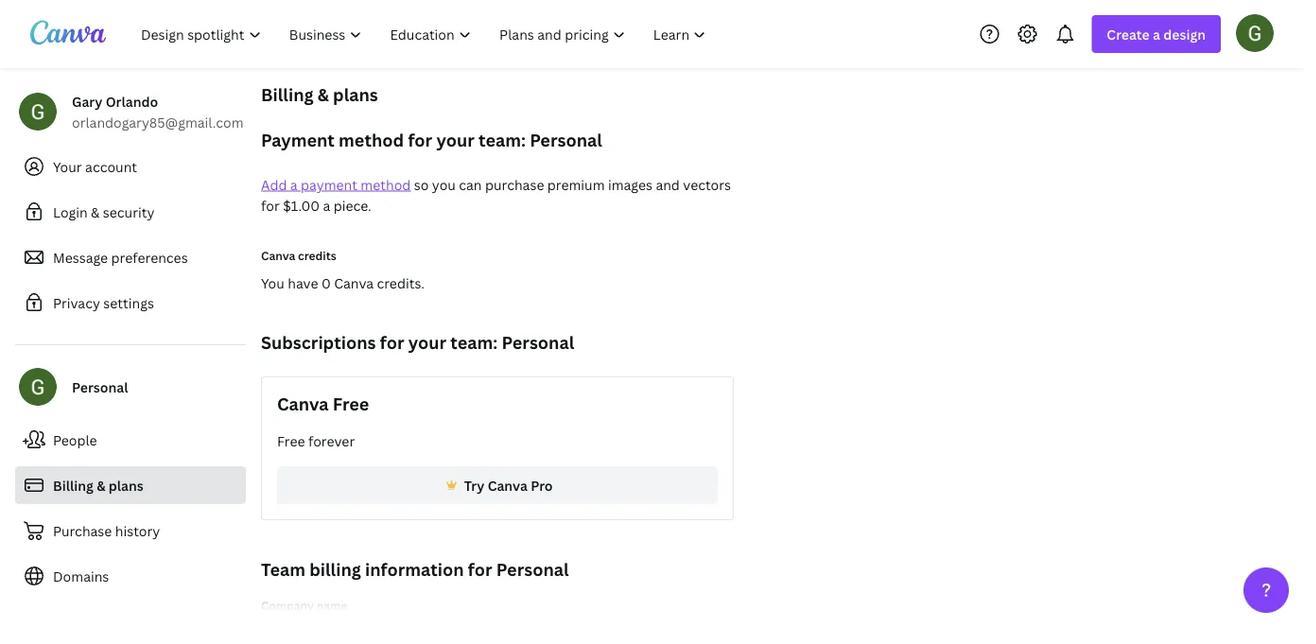 Task type: locate. For each thing, give the bounding box(es) containing it.
0 vertical spatial &
[[318, 83, 329, 106]]

settings
[[103, 294, 154, 312]]

you have 0 canva credits.
[[261, 274, 425, 292]]

a inside dropdown button
[[1153, 25, 1161, 43]]

information
[[365, 558, 464, 581]]

& right login
[[91, 203, 100, 221]]

payment
[[261, 128, 335, 151]]

company
[[261, 597, 314, 613]]

1 vertical spatial &
[[91, 203, 100, 221]]

credits.
[[377, 274, 425, 292]]

create a design button
[[1092, 15, 1221, 53]]

billing & plans
[[261, 83, 378, 106], [53, 476, 144, 494]]

0 vertical spatial billing
[[261, 83, 314, 106]]

1 vertical spatial free
[[277, 432, 305, 450]]

1 horizontal spatial plans
[[333, 83, 378, 106]]

gary orlando image
[[1236, 14, 1274, 52]]

free left 'forever' at bottom
[[277, 432, 305, 450]]

and
[[656, 175, 680, 193]]

people
[[53, 431, 97, 449]]

method
[[339, 128, 404, 151], [361, 175, 411, 193]]

a
[[1153, 25, 1161, 43], [290, 175, 298, 193], [323, 196, 330, 214]]

0 horizontal spatial plans
[[109, 476, 144, 494]]

plans
[[333, 83, 378, 106], [109, 476, 144, 494]]

2 horizontal spatial a
[[1153, 25, 1161, 43]]

canva right try
[[488, 476, 528, 494]]

0 horizontal spatial a
[[290, 175, 298, 193]]

add
[[261, 175, 287, 193]]

your down the credits.
[[408, 331, 447, 354]]

method left so
[[361, 175, 411, 193]]

& up payment in the left of the page
[[318, 83, 329, 106]]

a for payment
[[290, 175, 298, 193]]

name
[[317, 597, 347, 613]]

account
[[85, 157, 137, 175]]

0 vertical spatial your
[[436, 128, 475, 151]]

1 horizontal spatial a
[[323, 196, 330, 214]]

login & security link
[[15, 193, 246, 231]]

message
[[53, 248, 108, 266]]

free
[[333, 392, 369, 415], [277, 432, 305, 450]]

gary orlando orlandogary85@gmail.com
[[72, 92, 244, 131]]

purchase
[[485, 175, 544, 193]]

plans down people link
[[109, 476, 144, 494]]

billing down people
[[53, 476, 93, 494]]

0 vertical spatial billing & plans
[[261, 83, 378, 106]]

purchase
[[53, 522, 112, 540]]

your
[[53, 157, 82, 175]]

a right add
[[290, 175, 298, 193]]

purchase history link
[[15, 512, 246, 550]]

your account
[[53, 157, 137, 175]]

method up add a payment method
[[339, 128, 404, 151]]

& for login & security link
[[91, 203, 100, 221]]

a down payment
[[323, 196, 330, 214]]

so
[[414, 175, 429, 193]]

0 horizontal spatial free
[[277, 432, 305, 450]]

& up the purchase history
[[97, 476, 105, 494]]

for
[[408, 128, 432, 151], [261, 196, 280, 214], [380, 331, 404, 354], [468, 558, 492, 581]]

billing & plans up payment in the left of the page
[[261, 83, 378, 106]]

your
[[436, 128, 475, 151], [408, 331, 447, 354]]

privacy settings
[[53, 294, 154, 312]]

1 horizontal spatial billing
[[261, 83, 314, 106]]

can
[[459, 175, 482, 193]]

so you can purchase premium images and vectors for $1.00 a piece.
[[261, 175, 731, 214]]

domains
[[53, 567, 109, 585]]

$1.00
[[283, 196, 320, 214]]

personal
[[530, 128, 602, 151], [502, 331, 574, 354], [72, 378, 128, 396], [496, 558, 569, 581]]

canva up the free forever
[[277, 392, 329, 415]]

plans up payment in the left of the page
[[333, 83, 378, 106]]

billing & plans up the purchase history
[[53, 476, 144, 494]]

add a payment method
[[261, 175, 411, 193]]

canva right 0
[[334, 274, 374, 292]]

1 vertical spatial your
[[408, 331, 447, 354]]

your up 'you'
[[436, 128, 475, 151]]

team:
[[479, 128, 526, 151], [451, 331, 498, 354]]

purchase history
[[53, 522, 160, 540]]

2 vertical spatial a
[[323, 196, 330, 214]]

add a payment method link
[[261, 175, 411, 193]]

1 vertical spatial method
[[361, 175, 411, 193]]

top level navigation element
[[129, 15, 722, 53]]

images
[[608, 175, 653, 193]]

for down add
[[261, 196, 280, 214]]

for down the credits.
[[380, 331, 404, 354]]

1 vertical spatial plans
[[109, 476, 144, 494]]

canva
[[261, 247, 295, 263], [334, 274, 374, 292], [277, 392, 329, 415], [488, 476, 528, 494]]

1 vertical spatial a
[[290, 175, 298, 193]]

2 vertical spatial &
[[97, 476, 105, 494]]

1 horizontal spatial free
[[333, 392, 369, 415]]

0 vertical spatial a
[[1153, 25, 1161, 43]]

credits
[[298, 247, 336, 263]]

free up 'forever' at bottom
[[333, 392, 369, 415]]

& for billing & plans link
[[97, 476, 105, 494]]

0 vertical spatial free
[[333, 392, 369, 415]]

billing up payment in the left of the page
[[261, 83, 314, 106]]

canva free
[[277, 392, 369, 415]]

&
[[318, 83, 329, 106], [91, 203, 100, 221], [97, 476, 105, 494]]

team
[[261, 558, 305, 581]]

1 vertical spatial billing & plans
[[53, 476, 144, 494]]

billing
[[261, 83, 314, 106], [53, 476, 93, 494]]

0 horizontal spatial billing & plans
[[53, 476, 144, 494]]

a left design
[[1153, 25, 1161, 43]]

privacy
[[53, 294, 100, 312]]

0 horizontal spatial billing
[[53, 476, 93, 494]]

premium
[[547, 175, 605, 193]]



Task type: describe. For each thing, give the bounding box(es) containing it.
privacy settings link
[[15, 284, 246, 322]]

a for design
[[1153, 25, 1161, 43]]

billing
[[309, 558, 361, 581]]

payment
[[301, 175, 357, 193]]

payment method for your team: personal
[[261, 128, 602, 151]]

0 vertical spatial method
[[339, 128, 404, 151]]

canva credits
[[261, 247, 336, 263]]

people link
[[15, 421, 246, 459]]

try canva pro button
[[277, 466, 718, 504]]

domains link
[[15, 557, 246, 595]]

billing & plans link
[[15, 466, 246, 504]]

for up so
[[408, 128, 432, 151]]

for inside so you can purchase premium images and vectors for $1.00 a piece.
[[261, 196, 280, 214]]

0
[[322, 274, 331, 292]]

forever
[[308, 432, 355, 450]]

pro
[[531, 476, 553, 494]]

vectors
[[683, 175, 731, 193]]

have
[[288, 274, 318, 292]]

canva inside button
[[488, 476, 528, 494]]

login & security
[[53, 203, 155, 221]]

design
[[1164, 25, 1206, 43]]

piece.
[[334, 196, 372, 214]]

0 vertical spatial team:
[[479, 128, 526, 151]]

subscriptions for your team: personal
[[261, 331, 574, 354]]

subscriptions
[[261, 331, 376, 354]]

security
[[103, 203, 155, 221]]

message preferences
[[53, 248, 188, 266]]

try canva pro
[[464, 476, 553, 494]]

create a design
[[1107, 25, 1206, 43]]

you
[[261, 274, 285, 292]]

free forever
[[277, 432, 355, 450]]

you
[[432, 175, 456, 193]]

try
[[464, 476, 485, 494]]

1 vertical spatial team:
[[451, 331, 498, 354]]

preferences
[[111, 248, 188, 266]]

history
[[115, 522, 160, 540]]

create
[[1107, 25, 1150, 43]]

team billing information for personal
[[261, 558, 569, 581]]

1 vertical spatial billing
[[53, 476, 93, 494]]

message preferences link
[[15, 238, 246, 276]]

for right the 'information'
[[468, 558, 492, 581]]

login
[[53, 203, 88, 221]]

orlandogary85@gmail.com
[[72, 113, 244, 131]]

your account link
[[15, 148, 246, 185]]

company name
[[261, 597, 347, 613]]

canva up you
[[261, 247, 295, 263]]

1 horizontal spatial billing & plans
[[261, 83, 378, 106]]

a inside so you can purchase premium images and vectors for $1.00 a piece.
[[323, 196, 330, 214]]

0 vertical spatial plans
[[333, 83, 378, 106]]

gary
[[72, 92, 102, 110]]

orlando
[[106, 92, 158, 110]]



Task type: vqa. For each thing, say whether or not it's contained in the screenshot.
list
no



